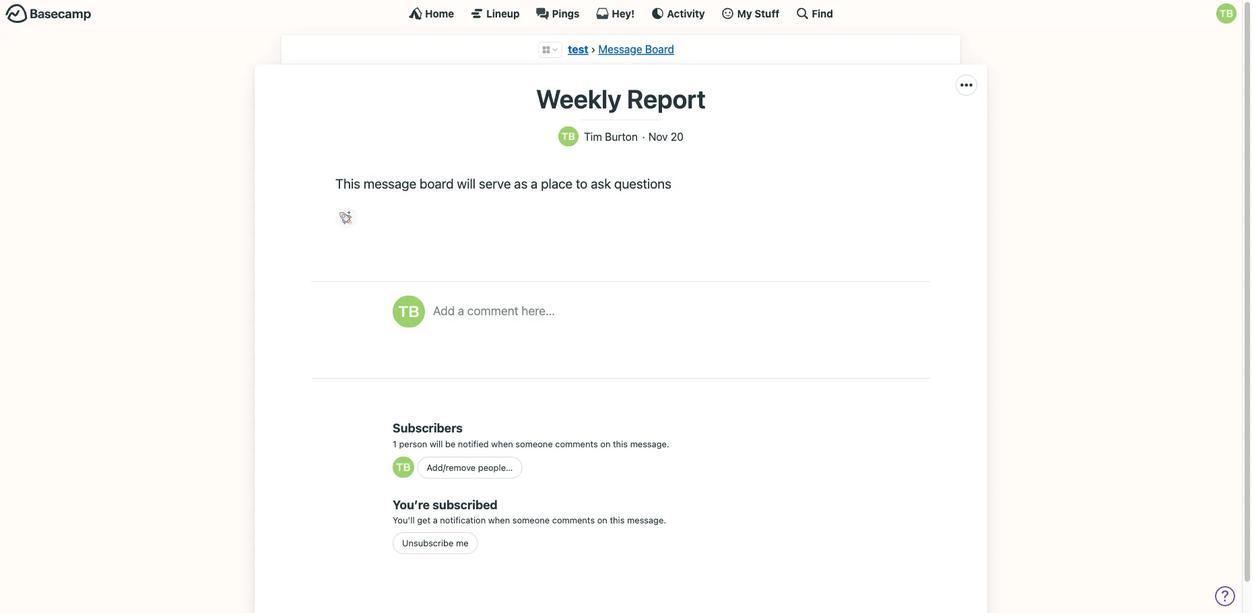 Task type: locate. For each thing, give the bounding box(es) containing it.
add/remove
[[427, 463, 476, 473]]

someone down people…
[[513, 515, 550, 525]]

report
[[627, 84, 706, 114]]

when
[[492, 439, 513, 449], [488, 515, 510, 525]]

2 horizontal spatial a
[[531, 176, 538, 191]]

1 vertical spatial a
[[458, 303, 465, 318]]

this inside "you're subscribed you'll get a notification when someone comments on this message."
[[610, 515, 625, 525]]

questions
[[615, 176, 672, 191]]

message.
[[631, 439, 670, 449], [627, 515, 667, 525]]

›
[[591, 43, 596, 56]]

when right notification
[[488, 515, 510, 525]]

when inside "you're subscribed you'll get a notification when someone comments on this message."
[[488, 515, 510, 525]]

message. for you're
[[627, 515, 667, 525]]

on inside "you're subscribed you'll get a notification when someone comments on this message."
[[598, 515, 608, 525]]

0 vertical spatial comments
[[556, 439, 598, 449]]

hey!
[[612, 7, 635, 19]]

0 horizontal spatial a
[[433, 515, 438, 525]]

1 vertical spatial someone
[[513, 515, 550, 525]]

add a comment here… button
[[433, 296, 917, 356]]

board
[[646, 43, 675, 56]]

comments
[[556, 439, 598, 449], [552, 515, 595, 525]]

this inside subscribers 1 person will be notified when someone comments on this message.
[[613, 439, 628, 449]]

1
[[393, 439, 397, 449]]

people…
[[478, 463, 513, 473]]

1 horizontal spatial will
[[457, 176, 476, 191]]

ask
[[591, 176, 611, 191]]

0 vertical spatial when
[[492, 439, 513, 449]]

add a comment here…
[[433, 303, 555, 318]]

will
[[457, 176, 476, 191], [430, 439, 443, 449]]

1 vertical spatial will
[[430, 439, 443, 449]]

comments inside "you're subscribed you'll get a notification when someone comments on this message."
[[552, 515, 595, 525]]

test
[[568, 43, 589, 56]]

unsubscribe me
[[402, 538, 469, 548]]

someone inside subscribers 1 person will be notified when someone comments on this message.
[[516, 439, 553, 449]]

0 vertical spatial this
[[613, 439, 628, 449]]

comments for you're
[[552, 515, 595, 525]]

serve
[[479, 176, 511, 191]]

find button
[[796, 7, 834, 20]]

on inside subscribers 1 person will be notified when someone comments on this message.
[[601, 439, 611, 449]]

tim burton image
[[1217, 3, 1237, 24], [559, 126, 579, 147], [393, 296, 425, 328], [393, 457, 414, 478]]

a
[[531, 176, 538, 191], [458, 303, 465, 318], [433, 515, 438, 525]]

1 vertical spatial comments
[[552, 515, 595, 525]]

hey! button
[[596, 7, 635, 20]]

person
[[399, 439, 428, 449]]

message
[[364, 176, 417, 191]]

0 vertical spatial will
[[457, 176, 476, 191]]

1 vertical spatial this
[[610, 515, 625, 525]]

this message board will serve as a place to ask questions
[[336, 176, 672, 191]]

this
[[336, 176, 360, 191]]

comments inside subscribers 1 person will be notified when someone comments on this message.
[[556, 439, 598, 449]]

0 vertical spatial someone
[[516, 439, 553, 449]]

0 vertical spatial on
[[601, 439, 611, 449]]

comments for subscribers
[[556, 439, 598, 449]]

will left be
[[430, 439, 443, 449]]

will left serve
[[457, 176, 476, 191]]

message. inside "you're subscribed you'll get a notification when someone comments on this message."
[[627, 515, 667, 525]]

will inside subscribers 1 person will be notified when someone comments on this message.
[[430, 439, 443, 449]]

0 vertical spatial a
[[531, 176, 538, 191]]

will for be
[[430, 439, 443, 449]]

1 vertical spatial when
[[488, 515, 510, 525]]

a right add
[[458, 303, 465, 318]]

this
[[613, 439, 628, 449], [610, 515, 625, 525]]

someone
[[516, 439, 553, 449], [513, 515, 550, 525]]

you're
[[393, 497, 430, 512]]

when for you're
[[488, 515, 510, 525]]

weekly
[[536, 84, 622, 114]]

switch accounts image
[[5, 3, 92, 24]]

a right the get
[[433, 515, 438, 525]]

someone inside "you're subscribed you'll get a notification when someone comments on this message."
[[513, 515, 550, 525]]

someone right notified
[[516, 439, 553, 449]]

0 horizontal spatial will
[[430, 439, 443, 449]]

1 vertical spatial message.
[[627, 515, 667, 525]]

1 horizontal spatial a
[[458, 303, 465, 318]]

activity link
[[651, 7, 705, 20]]

here…
[[522, 303, 555, 318]]

1 vertical spatial on
[[598, 515, 608, 525]]

when inside subscribers 1 person will be notified when someone comments on this message.
[[492, 439, 513, 449]]

message. for subscribers
[[631, 439, 670, 449]]

when up people…
[[492, 439, 513, 449]]

2 vertical spatial a
[[433, 515, 438, 525]]

home
[[425, 7, 454, 19]]

to
[[576, 176, 588, 191]]

0 vertical spatial message.
[[631, 439, 670, 449]]

when for subscribers
[[492, 439, 513, 449]]

on
[[601, 439, 611, 449], [598, 515, 608, 525]]

burton
[[605, 130, 638, 143]]

a right "as"
[[531, 176, 538, 191]]

my stuff button
[[722, 7, 780, 20]]

message. inside subscribers 1 person will be notified when someone comments on this message.
[[631, 439, 670, 449]]

unsubscribe me button
[[393, 533, 478, 554]]



Task type: describe. For each thing, give the bounding box(es) containing it.
nov 20 element
[[649, 130, 684, 143]]

get
[[417, 515, 431, 525]]

stuff
[[755, 7, 780, 19]]

tim
[[584, 130, 602, 143]]

you're subscribed you'll get a notification when someone comments on this message.
[[393, 497, 667, 525]]

this for you're
[[610, 515, 625, 525]]

message board link
[[599, 43, 675, 56]]

you'll
[[393, 515, 415, 525]]

find
[[812, 7, 834, 19]]

lineup link
[[471, 7, 520, 20]]

subscribers 1 person will be notified when someone comments on this message.
[[393, 421, 670, 449]]

on for you're
[[598, 515, 608, 525]]

add/remove people…
[[427, 463, 513, 473]]

home link
[[409, 7, 454, 20]]

tim burton
[[584, 130, 638, 143]]

weekly report
[[536, 84, 706, 114]]

pings
[[552, 7, 580, 19]]

a inside button
[[458, 303, 465, 318]]

as
[[514, 176, 528, 191]]

my
[[738, 7, 753, 19]]

tim burton image inside main element
[[1217, 3, 1237, 24]]

20
[[671, 130, 684, 143]]

place
[[541, 176, 573, 191]]

message
[[599, 43, 643, 56]]

lineup
[[487, 7, 520, 19]]

subscribers
[[393, 421, 463, 435]]

a inside "you're subscribed you'll get a notification when someone comments on this message."
[[433, 515, 438, 525]]

activity
[[667, 7, 705, 19]]

comment
[[468, 303, 519, 318]]

this for subscribers
[[613, 439, 628, 449]]

be
[[446, 439, 456, 449]]

will for serve
[[457, 176, 476, 191]]

pings button
[[536, 7, 580, 20]]

test link
[[568, 43, 589, 56]]

add/remove people… link
[[418, 457, 523, 479]]

main element
[[0, 0, 1243, 26]]

someone for you're
[[513, 515, 550, 525]]

unsubscribe
[[402, 538, 454, 548]]

board
[[420, 176, 454, 191]]

nov
[[649, 130, 668, 143]]

add
[[433, 303, 455, 318]]

my stuff
[[738, 7, 780, 19]]

on for subscribers
[[601, 439, 611, 449]]

notified
[[458, 439, 489, 449]]

› message board
[[591, 43, 675, 56]]

notification
[[440, 515, 486, 525]]

someone for subscribers
[[516, 439, 553, 449]]

nov 20
[[649, 130, 684, 143]]

subscribed
[[433, 497, 498, 512]]

me
[[456, 538, 469, 548]]



Task type: vqa. For each thing, say whether or not it's contained in the screenshot.
the topmost "notifications."
no



